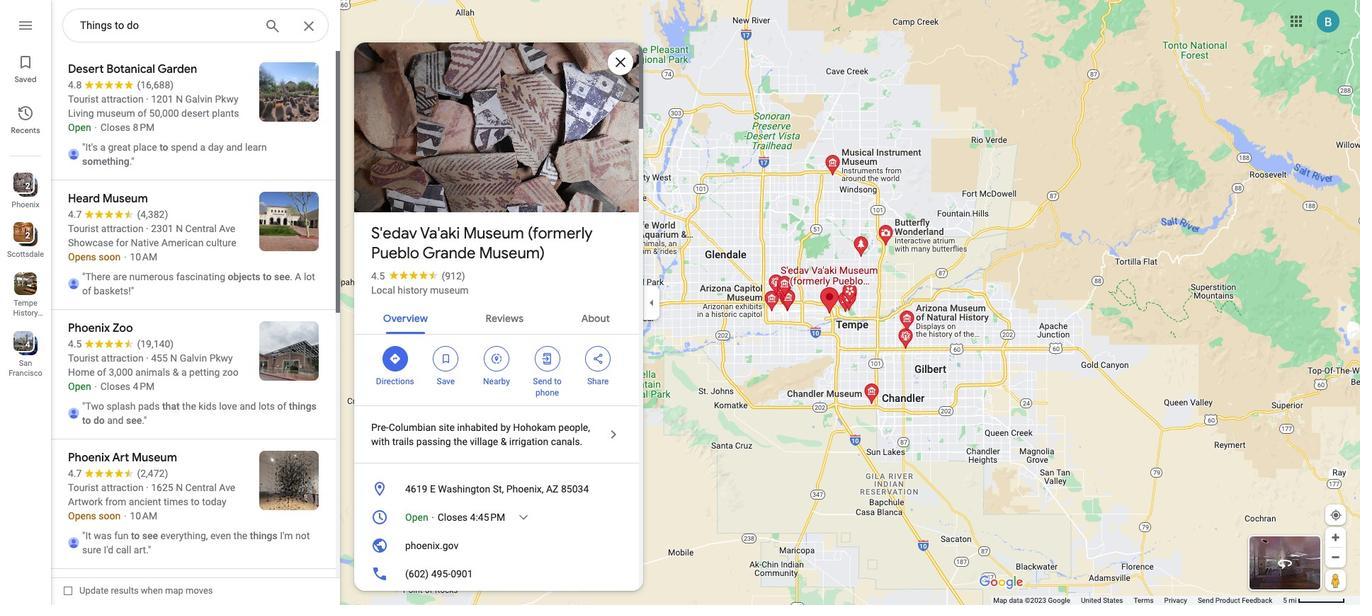 Task type: vqa. For each thing, say whether or not it's contained in the screenshot.
 restaurants
no



Task type: describe. For each thing, give the bounding box(es) containing it.
saved
[[14, 74, 37, 84]]

zoom in image
[[1330, 533, 1341, 543]]

update
[[79, 586, 109, 596]]

send product feedback button
[[1198, 596, 1272, 606]]

pueblo
[[371, 244, 419, 264]]

united states
[[1081, 597, 1123, 605]]

(602) 495-0901 button
[[354, 560, 639, 589]]

save
[[437, 377, 455, 387]]

scottsdale
[[7, 250, 44, 259]]

Things to do field
[[62, 9, 329, 43]]

columbian
[[389, 422, 436, 434]]

canals.
[[551, 436, 582, 448]]

hohokam
[[513, 422, 556, 434]]

terms button
[[1134, 596, 1154, 606]]

open
[[405, 512, 428, 523]]

4.5
[[371, 271, 385, 282]]

recents button
[[0, 99, 51, 139]]

s'edav va'aki museum (formerly pueblo grande museum)
[[371, 224, 593, 264]]

nearby
[[483, 377, 510, 387]]

actions for s'edav va'aki museum (formerly pueblo grande museum) region
[[354, 335, 639, 406]]

3,227 photos button
[[365, 177, 461, 202]]

5 mi
[[1283, 597, 1297, 605]]

museum for history
[[10, 319, 41, 328]]

show street view coverage image
[[1325, 570, 1346, 592]]

local
[[371, 285, 395, 296]]

©2023
[[1025, 597, 1046, 605]]

to
[[554, 377, 562, 387]]

zoom out image
[[1330, 553, 1341, 563]]

phone
[[536, 388, 559, 398]]

3,227
[[390, 183, 418, 196]]

google
[[1048, 597, 1070, 605]]

send for send to phone
[[533, 377, 552, 387]]

feedback
[[1242, 597, 1272, 605]]

overview
[[383, 312, 428, 325]]

map
[[993, 597, 1007, 605]]

museum)
[[479, 244, 545, 264]]

(912)
[[442, 271, 465, 282]]

san francisco
[[9, 359, 42, 378]]

with
[[371, 436, 390, 448]]

product
[[1215, 597, 1240, 605]]

tempe history museum
[[10, 299, 41, 328]]

photo of s'edav va'aki museum (formerly pueblo grande museum) image
[[346, 43, 647, 213]]

reviews
[[486, 312, 524, 325]]

s'edav
[[371, 224, 417, 244]]

united
[[1081, 597, 1101, 605]]

when
[[141, 586, 163, 596]]

data
[[1009, 597, 1023, 605]]

information for s'edav va'aki museum (formerly pueblo grande museum) region
[[354, 475, 639, 606]]

4 places element
[[15, 339, 30, 351]]

send for send product feedback
[[1198, 597, 1214, 605]]

site
[[439, 422, 455, 434]]

5
[[1283, 597, 1287, 605]]

google maps element
[[0, 0, 1360, 606]]

s'edav va'aki museum (formerly pueblo grande museum) main content
[[346, 43, 647, 606]]

footer inside the google maps element
[[993, 596, 1283, 606]]

local history museum
[[371, 285, 469, 296]]

4619
[[405, 484, 427, 495]]

the
[[453, 436, 467, 448]]

map
[[165, 586, 183, 596]]

passing
[[416, 436, 451, 448]]

privacy
[[1164, 597, 1187, 605]]

tab list inside s'edav va'aki museum (formerly pueblo grande museum) main content
[[354, 300, 639, 334]]

5 mi button
[[1283, 597, 1345, 605]]

village
[[470, 436, 498, 448]]

912 reviews element
[[442, 271, 465, 282]]

tempe history museum button
[[0, 267, 51, 328]]

phoenix,
[[506, 484, 544, 495]]

recents
[[11, 125, 40, 135]]

mi
[[1289, 597, 1297, 605]]

tempe
[[14, 299, 37, 308]]

hours image
[[371, 509, 388, 526]]

2 for scottsdale
[[25, 231, 30, 241]]



Task type: locate. For each thing, give the bounding box(es) containing it.
museum
[[430, 285, 469, 296]]

directions
[[376, 377, 414, 387]]

show open hours for the week image
[[517, 511, 530, 524]]

map data ©2023 google
[[993, 597, 1070, 605]]

2 places element up scottsdale
[[15, 230, 30, 242]]

san
[[19, 359, 32, 368]]

by
[[500, 422, 511, 434]]

phoenix
[[12, 200, 39, 210]]

irrigation
[[509, 436, 548, 448]]

overview button
[[372, 300, 439, 334]]

collapse side panel image
[[644, 295, 660, 311]]

footer
[[993, 596, 1283, 606]]

2
[[25, 181, 30, 191], [25, 231, 30, 241]]

send up phone
[[533, 377, 552, 387]]

1 2 from the top
[[25, 181, 30, 191]]

⋅
[[431, 512, 435, 523]]

update results when map moves
[[79, 586, 213, 596]]

send inside button
[[1198, 597, 1214, 605]]

4619 e washington st, phoenix, az 85034
[[405, 484, 589, 495]]

e
[[430, 484, 436, 495]]

3,227 photos
[[390, 183, 456, 196]]

4.5 stars image
[[385, 271, 442, 280]]

history
[[13, 309, 38, 318]]

about
[[581, 312, 610, 325]]

francisco
[[9, 369, 42, 378]]

1 horizontal spatial send
[[1198, 597, 1214, 605]]

1 vertical spatial 2 places element
[[15, 230, 30, 242]]

None field
[[80, 17, 253, 34]]

museum down history
[[10, 319, 41, 328]]

1 vertical spatial 2
[[25, 231, 30, 241]]

phoenix.gov
[[405, 540, 458, 552]]

street view image
[[1277, 555, 1294, 572]]

1 vertical spatial send
[[1198, 597, 1214, 605]]

(602) 495-0901
[[405, 569, 473, 580]]

send inside the send to phone
[[533, 377, 552, 387]]

2 places element
[[15, 180, 30, 193], [15, 230, 30, 242]]

none field inside things to do field
[[80, 17, 253, 34]]

0 vertical spatial send
[[533, 377, 552, 387]]

washington
[[438, 484, 490, 495]]

4619 e washington st, phoenix, az 85034 button
[[354, 475, 639, 504]]

pre-columbian site inhabited by hohokam people, with trails passing the village & irrigation canals. button
[[354, 407, 639, 463]]

2 2 places element from the top
[[15, 230, 30, 242]]

1 2 places element from the top
[[15, 180, 30, 193]]

2 up scottsdale
[[25, 231, 30, 241]]

0 vertical spatial 2 places element
[[15, 180, 30, 193]]

phoenix.gov link
[[354, 532, 639, 560]]

0 horizontal spatial send
[[533, 377, 552, 387]]

museum inside 's'edav va'aki museum (formerly pueblo grande museum)'
[[463, 224, 524, 244]]


[[490, 351, 503, 367]]

2 for phoenix
[[25, 181, 30, 191]]


[[439, 351, 452, 367]]

open ⋅ closes 4:45 pm
[[405, 512, 505, 523]]

museum right va'aki
[[463, 224, 524, 244]]

privacy button
[[1164, 596, 1187, 606]]

send to phone
[[533, 377, 562, 398]]

0 vertical spatial 2
[[25, 181, 30, 191]]

send product feedback
[[1198, 597, 1272, 605]]

1 vertical spatial museum
[[10, 319, 41, 328]]

menu image
[[17, 17, 34, 34]]

museum for va'aki
[[463, 224, 524, 244]]

0 horizontal spatial museum
[[10, 319, 41, 328]]

united states button
[[1081, 596, 1123, 606]]

az
[[546, 484, 559, 495]]

grande
[[423, 244, 476, 264]]

va'aki
[[420, 224, 460, 244]]

moves
[[186, 586, 213, 596]]

(formerly
[[528, 224, 593, 244]]


[[541, 351, 554, 367]]

trails
[[392, 436, 414, 448]]

museum inside button
[[10, 319, 41, 328]]

history
[[398, 285, 428, 296]]

None search field
[[62, 9, 329, 43]]

tab list
[[354, 300, 639, 334]]

st,
[[493, 484, 504, 495]]

google account: brad klo  
(klobrad84@gmail.com) image
[[1317, 10, 1340, 32]]

0 vertical spatial museum
[[463, 224, 524, 244]]

reviews button
[[474, 300, 535, 334]]

Update results when map moves checkbox
[[64, 582, 213, 600]]


[[389, 351, 402, 367]]

terms
[[1134, 597, 1154, 605]]

none search field inside the google maps element
[[62, 9, 329, 43]]

495-
[[431, 569, 451, 580]]

photos
[[421, 183, 456, 196]]

85034
[[561, 484, 589, 495]]

2 places element up the phoenix
[[15, 180, 30, 193]]

4
[[25, 340, 30, 350]]

pre-columbian site inhabited by hohokam people, with trails passing the village & irrigation canals.
[[371, 422, 590, 448]]

1 horizontal spatial museum
[[463, 224, 524, 244]]

2 places element for scottsdale
[[15, 230, 30, 242]]

tab list containing overview
[[354, 300, 639, 334]]

people,
[[558, 422, 590, 434]]

states
[[1103, 597, 1123, 605]]

send left product
[[1198, 597, 1214, 605]]

show your location image
[[1330, 509, 1342, 522]]

pre-
[[371, 422, 389, 434]]

send
[[533, 377, 552, 387], [1198, 597, 1214, 605]]

(602)
[[405, 569, 429, 580]]

inhabited
[[457, 422, 498, 434]]

closes
[[438, 512, 468, 523]]

2 up the phoenix
[[25, 181, 30, 191]]

&
[[501, 436, 507, 448]]

share
[[587, 377, 609, 387]]

results for things to do feed
[[51, 51, 340, 606]]

list containing saved
[[0, 0, 51, 606]]

results
[[111, 586, 139, 596]]

museum
[[463, 224, 524, 244], [10, 319, 41, 328]]

about button
[[570, 300, 621, 334]]

list
[[0, 0, 51, 606]]

footer containing map data ©2023 google
[[993, 596, 1283, 606]]

2 2 from the top
[[25, 231, 30, 241]]

4:45 pm
[[470, 512, 505, 523]]

local history museum button
[[371, 283, 469, 298]]

0901
[[451, 569, 473, 580]]

saved button
[[0, 48, 51, 88]]

2 places element for phoenix
[[15, 180, 30, 193]]


[[592, 351, 604, 367]]



